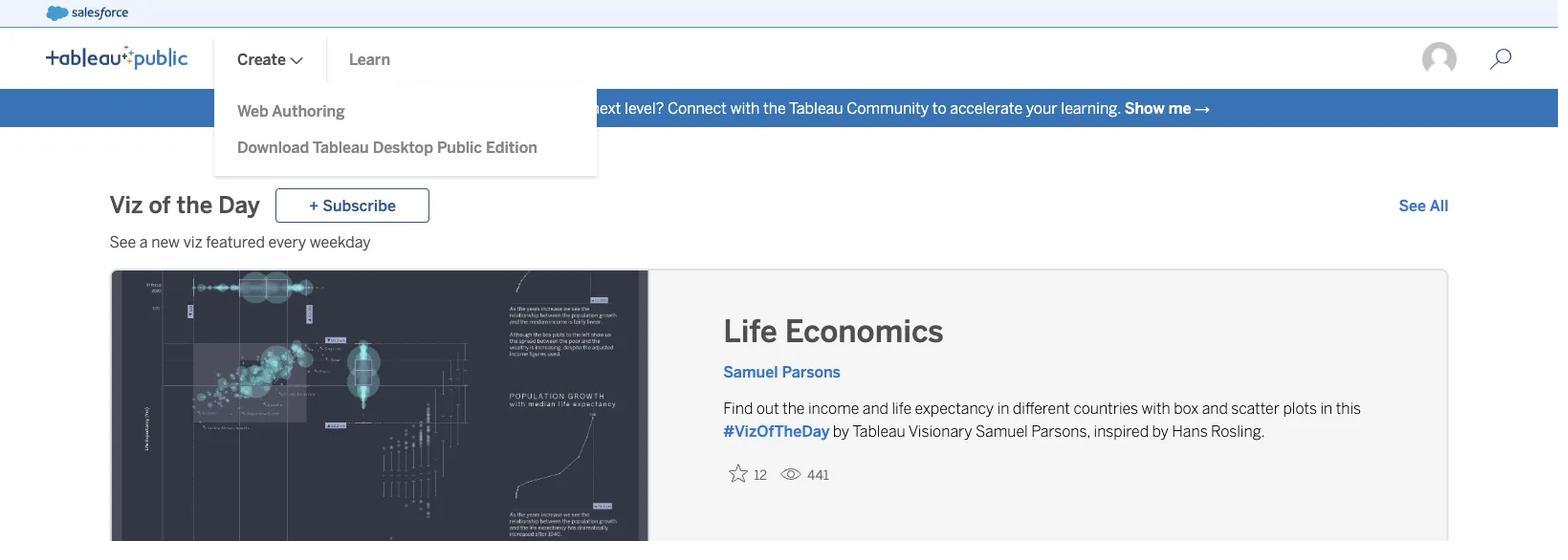 Task type: describe. For each thing, give the bounding box(es) containing it.
+
[[309, 197, 319, 215]]

tara.schultz image
[[1421, 40, 1459, 78]]

viz
[[183, 233, 203, 251]]

learn
[[349, 50, 390, 68]]

+ subscribe
[[309, 197, 396, 215]]

connect
[[668, 99, 727, 117]]

441
[[808, 468, 829, 484]]

the right connect
[[764, 99, 786, 117]]

authoring
[[272, 102, 345, 120]]

the left the next
[[565, 99, 588, 117]]

all
[[1430, 197, 1449, 215]]

find out the income and life expectancy in different countries with box and scatter plots in this #vizoftheday by tableau visionary samuel parsons, inspired by hans rosling.
[[724, 400, 1362, 441]]

tableau inside "list options" menu
[[313, 139, 369, 157]]

new
[[151, 233, 180, 251]]

skills
[[509, 99, 544, 117]]

accelerate
[[950, 99, 1023, 117]]

samuel inside the find out the income and life expectancy in different countries with box and scatter plots in this #vizoftheday by tableau visionary samuel parsons, inspired by hans rosling.
[[976, 422, 1028, 441]]

countries
[[1074, 400, 1139, 418]]

desktop
[[373, 139, 433, 157]]

life economics link
[[724, 311, 1394, 353]]

out
[[757, 400, 780, 418]]

show
[[1125, 99, 1165, 117]]

learning.
[[1062, 99, 1122, 117]]

→
[[1195, 99, 1211, 117]]

web authoring
[[237, 102, 345, 120]]

the inside 'viz of the day' heading
[[177, 192, 213, 219]]

2 by from the left
[[1153, 422, 1169, 441]]

441 views element
[[773, 460, 837, 491]]

samuel parsons link
[[724, 363, 841, 381]]

1 your from the left
[[439, 99, 471, 117]]

1 in from the left
[[998, 400, 1010, 418]]

expectancy
[[915, 400, 994, 418]]

plots
[[1284, 400, 1318, 418]]

with inside the find out the income and life expectancy in different countries with box and scatter plots in this #vizoftheday by tableau visionary samuel parsons, inspired by hans rosling.
[[1142, 400, 1171, 418]]

2 in from the left
[[1321, 400, 1333, 418]]

parsons,
[[1032, 422, 1091, 441]]

life economics
[[724, 314, 944, 350]]

level?
[[625, 99, 664, 117]]

income
[[809, 400, 860, 418]]

web
[[237, 102, 269, 120]]

inspired
[[1094, 422, 1149, 441]]

+ subscribe button
[[275, 189, 430, 223]]

want
[[348, 99, 385, 117]]

create button
[[214, 30, 326, 89]]

3 to from the left
[[933, 99, 947, 117]]

2 to from the left
[[547, 99, 561, 117]]

samuel parsons
[[724, 363, 841, 381]]

next
[[591, 99, 621, 117]]

see a new viz featured every weekday
[[110, 233, 371, 251]]

viz of the day heading
[[110, 190, 260, 221]]

community
[[847, 99, 929, 117]]

2 your from the left
[[1027, 99, 1058, 117]]

#vizoftheday
[[724, 422, 830, 441]]

a
[[140, 233, 148, 251]]



Task type: vqa. For each thing, say whether or not it's contained in the screenshot.
Meteorite Landings link on the bottom
no



Task type: locate. For each thing, give the bounding box(es) containing it.
your right take
[[439, 99, 471, 117]]

1 to from the left
[[388, 99, 402, 117]]

see all
[[1399, 197, 1449, 215]]

see
[[1399, 197, 1427, 215], [110, 233, 136, 251]]

12
[[754, 468, 768, 484]]

to left take
[[388, 99, 402, 117]]

find
[[724, 400, 753, 418]]

logo image
[[46, 45, 188, 70]]

economics
[[785, 314, 944, 350]]

tableau
[[789, 99, 844, 117], [313, 139, 369, 157], [853, 422, 906, 441]]

with
[[731, 99, 760, 117], [1142, 400, 1171, 418]]

weekday
[[310, 233, 371, 251]]

0 horizontal spatial with
[[731, 99, 760, 117]]

samuel
[[724, 363, 779, 381], [976, 422, 1028, 441]]

with right connect
[[731, 99, 760, 117]]

the inside the find out the income and life expectancy in different countries with box and scatter plots in this #vizoftheday by tableau visionary samuel parsons, inspired by hans rosling.
[[783, 400, 805, 418]]

this
[[1337, 400, 1362, 418]]

create
[[237, 50, 286, 68]]

0 vertical spatial see
[[1399, 197, 1427, 215]]

2 horizontal spatial tableau
[[853, 422, 906, 441]]

the right out
[[783, 400, 805, 418]]

0 horizontal spatial tableau
[[313, 139, 369, 157]]

2 horizontal spatial to
[[933, 99, 947, 117]]

see left all
[[1399, 197, 1427, 215]]

0 horizontal spatial see
[[110, 233, 136, 251]]

to right skills
[[547, 99, 561, 117]]

and
[[863, 400, 889, 418], [1203, 400, 1229, 418]]

tableau down "want"
[[313, 139, 369, 157]]

download
[[237, 139, 309, 157]]

the right of
[[177, 192, 213, 219]]

samuel up find
[[724, 363, 779, 381]]

#vizoftheday link
[[724, 422, 830, 441]]

day
[[218, 192, 260, 219]]

hans
[[1172, 422, 1208, 441]]

tableau down life
[[853, 422, 906, 441]]

see for see a new viz featured every weekday
[[110, 233, 136, 251]]

subscribe
[[323, 197, 396, 215]]

different
[[1013, 400, 1071, 418]]

data
[[474, 99, 505, 117]]

to
[[388, 99, 402, 117], [547, 99, 561, 117], [933, 99, 947, 117]]

0 horizontal spatial and
[[863, 400, 889, 418]]

scatter
[[1232, 400, 1280, 418]]

rosling.
[[1212, 422, 1266, 441]]

1 and from the left
[[863, 400, 889, 418]]

go to search image
[[1467, 48, 1536, 71]]

1 vertical spatial see
[[110, 233, 136, 251]]

see all link
[[1399, 194, 1449, 217]]

1 horizontal spatial your
[[1027, 99, 1058, 117]]

by down income
[[833, 422, 850, 441]]

show me link
[[1125, 99, 1192, 117]]

1 horizontal spatial in
[[1321, 400, 1333, 418]]

1 horizontal spatial with
[[1142, 400, 1171, 418]]

0 vertical spatial with
[[731, 99, 760, 117]]

me
[[1169, 99, 1192, 117]]

your left the learning.
[[1027, 99, 1058, 117]]

parsons
[[782, 363, 841, 381]]

1 vertical spatial tableau
[[313, 139, 369, 157]]

samuel down different
[[976, 422, 1028, 441]]

to left accelerate
[[933, 99, 947, 117]]

1 horizontal spatial see
[[1399, 197, 1427, 215]]

life
[[892, 400, 912, 418]]

learn link
[[326, 30, 413, 89]]

0 vertical spatial samuel
[[724, 363, 779, 381]]

1 vertical spatial samuel
[[976, 422, 1028, 441]]

the
[[565, 99, 588, 117], [764, 99, 786, 117], [177, 192, 213, 219], [783, 400, 805, 418]]

2 and from the left
[[1203, 400, 1229, 418]]

edition
[[486, 139, 538, 157]]

viz of the day
[[110, 192, 260, 219]]

your
[[439, 99, 471, 117], [1027, 99, 1058, 117]]

visionary
[[909, 422, 973, 441]]

0 horizontal spatial your
[[439, 99, 471, 117]]

0 vertical spatial tableau
[[789, 99, 844, 117]]

want to take your data skills to the next level? connect with the tableau community to accelerate your learning. show me →
[[348, 99, 1211, 117]]

with left the box at bottom
[[1142, 400, 1171, 418]]

viz
[[110, 192, 143, 219]]

download tableau desktop public edition
[[237, 139, 538, 157]]

list options menu
[[214, 83, 597, 176]]

tableau left the community
[[789, 99, 844, 117]]

and left life
[[863, 400, 889, 418]]

2 vertical spatial tableau
[[853, 422, 906, 441]]

Add Favorite button
[[724, 458, 773, 489]]

in
[[998, 400, 1010, 418], [1321, 400, 1333, 418]]

in left different
[[998, 400, 1010, 418]]

salesforce logo image
[[46, 6, 128, 21]]

1 horizontal spatial tableau
[[789, 99, 844, 117]]

1 horizontal spatial samuel
[[976, 422, 1028, 441]]

by
[[833, 422, 850, 441], [1153, 422, 1169, 441]]

box
[[1174, 400, 1199, 418]]

see left a
[[110, 233, 136, 251]]

0 horizontal spatial samuel
[[724, 363, 779, 381]]

take
[[406, 99, 436, 117]]

1 vertical spatial with
[[1142, 400, 1171, 418]]

1 horizontal spatial and
[[1203, 400, 1229, 418]]

of
[[149, 192, 171, 219]]

see for see all
[[1399, 197, 1427, 215]]

0 horizontal spatial to
[[388, 99, 402, 117]]

and right the box at bottom
[[1203, 400, 1229, 418]]

0 horizontal spatial in
[[998, 400, 1010, 418]]

0 horizontal spatial by
[[833, 422, 850, 441]]

featured
[[206, 233, 265, 251]]

every
[[268, 233, 306, 251]]

1 by from the left
[[833, 422, 850, 441]]

life
[[724, 314, 778, 350]]

see a new viz featured every weekday element
[[110, 231, 1449, 254]]

public
[[437, 139, 482, 157]]

1 horizontal spatial by
[[1153, 422, 1169, 441]]

1 horizontal spatial to
[[547, 99, 561, 117]]

see all viz of the day element
[[1399, 194, 1449, 217]]

by left hans
[[1153, 422, 1169, 441]]

tableau inside the find out the income and life expectancy in different countries with box and scatter plots in this #vizoftheday by tableau visionary samuel parsons, inspired by hans rosling.
[[853, 422, 906, 441]]

in left this
[[1321, 400, 1333, 418]]



